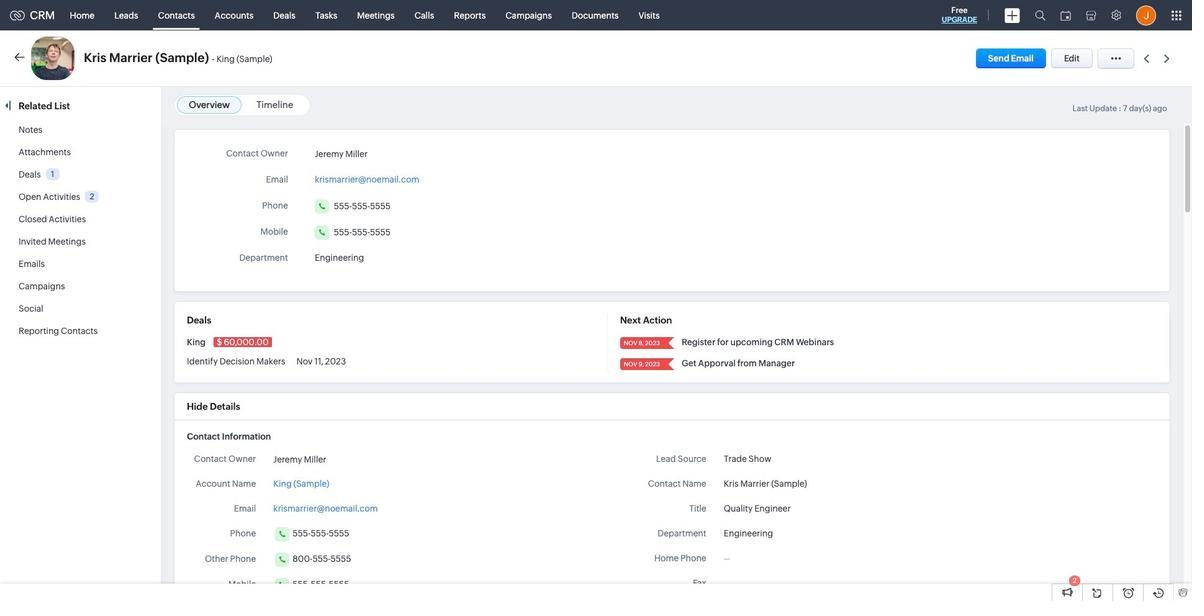Task type: vqa. For each thing, say whether or not it's contained in the screenshot.
"(SAMPLE)"
no



Task type: describe. For each thing, give the bounding box(es) containing it.
profile image
[[1136, 5, 1156, 25]]

search element
[[1028, 0, 1053, 30]]

create menu element
[[997, 0, 1028, 30]]

next record image
[[1164, 54, 1173, 62]]

calendar image
[[1061, 10, 1071, 20]]

previous record image
[[1144, 54, 1150, 62]]

search image
[[1035, 10, 1046, 20]]

create menu image
[[1005, 8, 1020, 23]]



Task type: locate. For each thing, give the bounding box(es) containing it.
logo image
[[10, 10, 25, 20]]

profile element
[[1129, 0, 1164, 30]]



